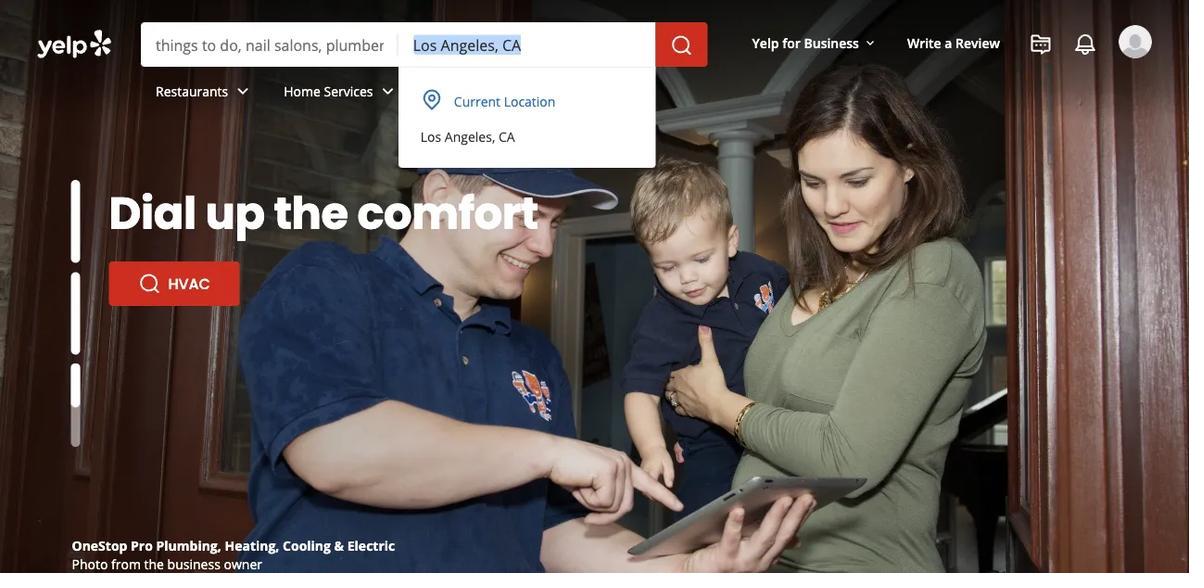 Task type: describe. For each thing, give the bounding box(es) containing it.
services for auto services
[[461, 82, 510, 100]]

24 search v2 image
[[139, 273, 161, 295]]

search image
[[671, 34, 693, 57]]

dial
[[109, 182, 196, 244]]

bob b. image
[[1119, 25, 1153, 58]]

from
[[111, 555, 141, 573]]

current location
[[454, 92, 556, 110]]

onestop pro plumbing, heating, cooling & electric link
[[72, 536, 395, 554]]

24 marker v2 image
[[421, 88, 443, 111]]

onestop
[[72, 536, 127, 554]]

a
[[945, 34, 953, 51]]

write a review link
[[900, 26, 1008, 59]]

&
[[334, 536, 344, 554]]

0 vertical spatial the
[[274, 182, 348, 244]]

24 chevron down v2 image for home services
[[377, 80, 399, 102]]

the inside 'onestop pro plumbing, heating, cooling & electric photo from the business owner'
[[144, 555, 164, 573]]

restaurants
[[156, 82, 228, 100]]

cooling
[[283, 536, 331, 554]]

write a review
[[908, 34, 1001, 51]]

auto services
[[429, 82, 510, 100]]

current location link
[[410, 83, 645, 120]]

business
[[804, 34, 860, 51]]

auto services link
[[414, 67, 551, 121]]

16 chevron down v2 image
[[863, 36, 878, 51]]

heating,
[[225, 536, 280, 554]]

  text field inside explore banner section banner
[[413, 34, 641, 55]]

electric
[[347, 536, 395, 554]]

home services link
[[269, 67, 414, 121]]

Find text field
[[156, 34, 384, 55]]

pro
[[131, 536, 153, 554]]



Task type: vqa. For each thing, say whether or not it's contained in the screenshot.
because
no



Task type: locate. For each thing, give the bounding box(es) containing it.
los
[[421, 127, 442, 145]]

24 chevron down v2 image right "restaurants"
[[232, 80, 254, 102]]

Near text field
[[413, 34, 641, 55]]

location
[[504, 92, 556, 110]]

24 chevron down v2 image inside the auto services link
[[514, 80, 536, 102]]

write
[[908, 34, 942, 51]]

2 select slide image from the top
[[71, 272, 80, 355]]

notifications image
[[1075, 33, 1097, 56]]

restaurants link
[[141, 67, 269, 121]]

home services
[[284, 82, 373, 100]]

hvac
[[168, 273, 210, 294]]

home
[[284, 82, 321, 100]]

0 horizontal spatial services
[[324, 82, 373, 100]]

review
[[956, 34, 1001, 51]]

photo
[[72, 555, 108, 573]]

24 chevron down v2 image inside home services link
[[377, 80, 399, 102]]

auto
[[429, 82, 457, 100]]

24 chevron down v2 image
[[232, 80, 254, 102], [377, 80, 399, 102], [514, 80, 536, 102]]

los angeles, ca
[[421, 127, 515, 145]]

the
[[274, 182, 348, 244], [144, 555, 164, 573]]

1 horizontal spatial 24 chevron down v2 image
[[377, 80, 399, 102]]

1 select slide image from the top
[[71, 180, 80, 263]]

  text field
[[413, 34, 641, 55]]

24 chevron down v2 image up 'los angeles, ca' link
[[514, 80, 536, 102]]

1 horizontal spatial the
[[274, 182, 348, 244]]

3 24 chevron down v2 image from the left
[[514, 80, 536, 102]]

2 24 chevron down v2 image from the left
[[377, 80, 399, 102]]

yelp for business button
[[745, 26, 885, 59]]

1 horizontal spatial services
[[461, 82, 510, 100]]

24 chevron down v2 image left 24 marker v2 icon
[[377, 80, 399, 102]]

plumbing,
[[156, 536, 221, 554]]

none field find
[[156, 34, 384, 55]]

24 chevron down v2 image for restaurants
[[232, 80, 254, 102]]

services for home services
[[324, 82, 373, 100]]

0 horizontal spatial the
[[144, 555, 164, 573]]

ca
[[499, 127, 515, 145]]

2 horizontal spatial 24 chevron down v2 image
[[514, 80, 536, 102]]

yelp for business
[[753, 34, 860, 51]]

hvac link
[[109, 261, 240, 306]]

None search field
[[0, 0, 1190, 198], [141, 22, 712, 67], [0, 0, 1190, 198], [141, 22, 712, 67]]

services
[[324, 82, 373, 100], [461, 82, 510, 100]]

3 select slide image from the top
[[71, 326, 80, 409]]

1 24 chevron down v2 image from the left
[[232, 80, 254, 102]]

business
[[167, 555, 221, 573]]

business categories element
[[141, 67, 1153, 121]]

None field
[[156, 34, 384, 55], [413, 34, 641, 55], [413, 34, 641, 55]]

owner
[[224, 555, 262, 573]]

24 chevron down v2 image inside restaurants link
[[232, 80, 254, 102]]

yelp
[[753, 34, 779, 51]]

2 services from the left
[[461, 82, 510, 100]]

0 horizontal spatial 24 chevron down v2 image
[[232, 80, 254, 102]]

select slide image
[[71, 180, 80, 263], [71, 272, 80, 355], [71, 326, 80, 409]]

1 services from the left
[[324, 82, 373, 100]]

up
[[205, 182, 265, 244]]

explore banner section banner
[[0, 0, 1190, 573]]

projects image
[[1030, 33, 1052, 56]]

onestop pro plumbing, heating, cooling & electric photo from the business owner
[[72, 536, 395, 573]]

1 vertical spatial the
[[144, 555, 164, 573]]

los angeles, ca link
[[410, 120, 641, 153]]

services right home
[[324, 82, 373, 100]]

comfort
[[357, 182, 539, 244]]

the right up
[[274, 182, 348, 244]]

services right auto
[[461, 82, 510, 100]]

angeles,
[[445, 127, 495, 145]]

user actions element
[[738, 23, 1179, 137]]

24 chevron down v2 image for auto services
[[514, 80, 536, 102]]

current
[[454, 92, 501, 110]]

the down 'pro'
[[144, 555, 164, 573]]

for
[[783, 34, 801, 51]]

dial up the comfort
[[109, 182, 539, 244]]



